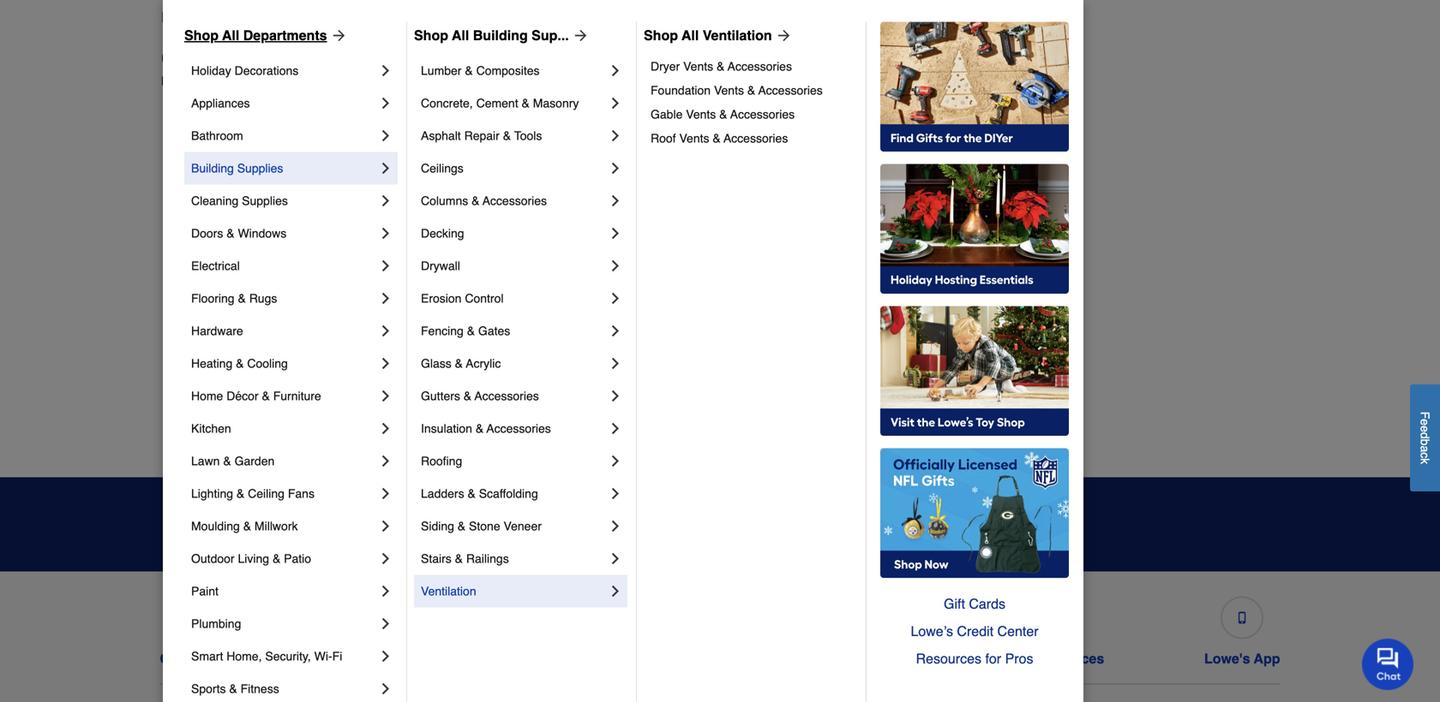 Task type: describe. For each thing, give the bounding box(es) containing it.
app
[[1254, 651, 1280, 667]]

find a store link
[[161, 7, 240, 28]]

chevron right image for insulation & accessories
[[607, 420, 624, 438]]

find a store
[[161, 9, 240, 25]]

dryer
[[651, 59, 680, 73]]

manchester link
[[734, 126, 796, 144]]

chevron right image for heating & cooling
[[377, 355, 394, 372]]

chevron right image for holiday decorations
[[377, 62, 394, 79]]

& right columns on the left of the page
[[472, 194, 480, 208]]

new inside city directory lowe's stores in new jersey
[[252, 74, 276, 88]]

flemington
[[454, 128, 514, 142]]

departments
[[243, 27, 327, 43]]

center for lowe's credit center
[[654, 651, 698, 667]]

home,
[[227, 650, 262, 664]]

doors & windows
[[191, 227, 287, 240]]

& right lawn
[[223, 455, 231, 468]]

customer care image
[[213, 612, 225, 624]]

bathroom
[[191, 129, 243, 143]]

& left the rugs
[[238, 292, 246, 306]]

officially licensed n f l gifts. shop now. image
[[880, 449, 1069, 579]]

east for east brunswick
[[175, 300, 199, 313]]

roof vents & accessories link
[[651, 126, 854, 150]]

resources for pros link
[[880, 646, 1069, 673]]

insulation
[[421, 422, 472, 436]]

1 vertical spatial ventilation
[[421, 585, 476, 599]]

chevron right image for hardware
[[377, 323, 394, 340]]

1 horizontal spatial building
[[473, 27, 528, 43]]

& up roof vents & accessories
[[719, 107, 727, 121]]

east brunswick
[[175, 300, 257, 313]]

asphalt
[[421, 129, 461, 143]]

all for ventilation
[[682, 27, 699, 43]]

sicklerville
[[1013, 265, 1070, 279]]

chevron right image for erosion control
[[607, 290, 624, 307]]

chevron right image for kitchen
[[377, 420, 394, 438]]

installation services
[[972, 651, 1104, 667]]

& left millwork
[[243, 520, 251, 534]]

bayonne link
[[175, 126, 222, 144]]

& right the lumber
[[465, 64, 473, 77]]

supplies for cleaning supplies
[[242, 194, 288, 208]]

sicklerville link
[[1013, 264, 1070, 281]]

appliances link
[[191, 87, 377, 119]]

lighting
[[191, 487, 233, 501]]

& right us
[[236, 651, 246, 667]]

chevron right image for decking
[[607, 225, 624, 242]]

garden
[[235, 455, 275, 468]]

chevron right image for cleaning supplies
[[377, 192, 394, 210]]

lowe's for lowe's app
[[1204, 651, 1250, 667]]

drywall
[[421, 259, 460, 273]]

gutters & accessories
[[421, 390, 539, 403]]

moulding
[[191, 520, 240, 534]]

chevron right image for lawn & garden
[[377, 453, 394, 470]]

lumber & composites
[[421, 64, 540, 77]]

to
[[621, 532, 633, 545]]

lumber
[[421, 64, 462, 77]]

fencing & gates
[[421, 324, 510, 338]]

accessories inside 'gable vents & accessories' "link"
[[730, 107, 795, 121]]

chevron right image for glass & acrylic
[[607, 355, 624, 372]]

chevron right image for paint
[[377, 583, 394, 600]]

visit the lowe's toy shop. image
[[880, 306, 1069, 437]]

& right "ladders"
[[468, 487, 476, 501]]

cement
[[476, 96, 518, 110]]

lawnside
[[454, 368, 505, 382]]

order status link
[[378, 590, 461, 668]]

chevron right image for sports & fitness
[[377, 681, 394, 698]]

turnersville link
[[1013, 332, 1075, 349]]

millwork
[[255, 520, 298, 534]]

2 vertical spatial jersey
[[454, 334, 490, 348]]

hamilton
[[454, 197, 502, 210]]

rutherford
[[202, 334, 259, 348]]

sign
[[976, 517, 1005, 533]]

shop all departments link
[[184, 25, 348, 46]]

contact
[[160, 651, 211, 667]]

chevron right image for siding & stone veneer
[[607, 518, 624, 535]]

chevron right image for doors & windows
[[377, 225, 394, 242]]

sports & fitness
[[191, 683, 279, 696]]

howell
[[454, 300, 490, 313]]

status
[[419, 651, 461, 667]]

siding & stone veneer link
[[421, 510, 607, 543]]

& left tools
[[503, 129, 511, 143]]

accessories inside columns & accessories link
[[483, 194, 547, 208]]

holiday hosting essentials. image
[[880, 164, 1069, 294]]

chevron right image for drywall
[[607, 258, 624, 275]]

contact us & faq link
[[160, 590, 278, 668]]

fitness
[[241, 683, 279, 696]]

east rutherford link
[[175, 332, 259, 349]]

princeton
[[1013, 162, 1064, 176]]

& down lawnside link
[[464, 390, 472, 403]]

ladders & scaffolding link
[[421, 478, 607, 510]]

lowe's app link
[[1204, 590, 1280, 668]]

chevron right image for lumber & composites
[[607, 62, 624, 79]]

plumbing
[[191, 618, 241, 631]]

sign up button
[[947, 502, 1056, 548]]

jersey inside "button"
[[401, 9, 441, 25]]

and
[[562, 505, 598, 528]]

0 vertical spatial gift cards
[[944, 597, 1006, 612]]

got
[[565, 532, 584, 545]]

turnersville
[[1013, 334, 1075, 348]]

jersey city link
[[454, 332, 514, 349]]

ventilation link
[[421, 576, 607, 608]]

inspiration
[[451, 505, 556, 528]]

gutters
[[421, 390, 460, 403]]

0 horizontal spatial gift cards
[[802, 651, 868, 667]]

deals,
[[384, 505, 445, 528]]

arrow right image for shop all building sup...
[[569, 27, 590, 44]]

chevron right image for home décor & furniture
[[377, 388, 394, 405]]

order status
[[378, 651, 461, 667]]

chevron right image for stairs & railings
[[607, 551, 624, 568]]

f e e d b a c k
[[1418, 412, 1432, 465]]

masonry
[[533, 96, 579, 110]]

east for east rutherford
[[175, 334, 199, 348]]

fi
[[332, 650, 342, 664]]

veneer
[[504, 520, 542, 534]]

chevron right image for electrical
[[377, 258, 394, 275]]

home décor & furniture link
[[191, 380, 377, 413]]

shop for shop all departments
[[184, 27, 219, 43]]

drywall link
[[421, 250, 607, 282]]

deals, inspiration and trends we've got ideas to share.
[[384, 505, 671, 545]]

hackettstown link
[[454, 161, 526, 178]]

share.
[[636, 532, 671, 545]]

& inside "link"
[[229, 683, 237, 696]]

voorhees
[[1013, 402, 1064, 416]]

stairs & railings link
[[421, 543, 607, 576]]

shop for shop all ventilation
[[644, 27, 678, 43]]

rio
[[1013, 197, 1031, 210]]

gable
[[651, 107, 683, 121]]

sup...
[[532, 27, 569, 43]]

pros
[[1005, 651, 1033, 667]]

foundation vents & accessories link
[[651, 78, 854, 102]]

union
[[1013, 368, 1045, 382]]

chat invite button image
[[1362, 639, 1414, 691]]

& left gates
[[467, 324, 475, 338]]

0 horizontal spatial gift cards link
[[798, 590, 872, 668]]

shop all departments
[[184, 27, 327, 43]]

sewell
[[1013, 231, 1049, 245]]

décor
[[227, 390, 259, 403]]

vents for dryer
[[683, 59, 713, 73]]

hillsborough
[[454, 231, 521, 245]]

f e e d b a c k button
[[1410, 385, 1440, 492]]

roof
[[651, 131, 676, 145]]

siding & stone veneer
[[421, 520, 542, 534]]

scaffolding
[[479, 487, 538, 501]]

holmdel link
[[454, 264, 498, 281]]

& right cement
[[522, 96, 530, 110]]

& left stone
[[458, 520, 466, 534]]

roof vents & accessories
[[651, 131, 788, 145]]

& right doors
[[227, 227, 235, 240]]

columns & accessories
[[421, 194, 547, 208]]

1 vertical spatial city
[[493, 334, 514, 348]]

sign up form
[[692, 502, 1056, 548]]



Task type: vqa. For each thing, say whether or not it's contained in the screenshot.
popular
no



Task type: locate. For each thing, give the bounding box(es) containing it.
arrow right image for shop all ventilation
[[772, 27, 793, 44]]

0 vertical spatial supplies
[[237, 161, 283, 175]]

lowe's inside city directory lowe's stores in new jersey
[[161, 74, 198, 88]]

eatontown
[[175, 368, 232, 382]]

& down gable vents & accessories at the top of page
[[713, 131, 721, 145]]

1 vertical spatial a
[[1418, 446, 1432, 453]]

0 horizontal spatial all
[[222, 27, 239, 43]]

2 e from the top
[[1418, 426, 1432, 433]]

stairs & railings
[[421, 552, 509, 566]]

0 vertical spatial east
[[175, 300, 199, 313]]

1 horizontal spatial jersey
[[401, 9, 441, 25]]

supplies inside the cleaning supplies link
[[242, 194, 288, 208]]

chevron right image for columns & accessories
[[607, 192, 624, 210]]

sports & fitness link
[[191, 673, 377, 703]]

center
[[997, 624, 1039, 640], [654, 651, 698, 667]]

1 horizontal spatial new
[[370, 9, 397, 25]]

arrow right image
[[327, 27, 348, 44], [569, 27, 590, 44], [772, 27, 793, 44]]

voorhees link
[[1013, 401, 1064, 418]]

1 vertical spatial jersey
[[280, 74, 315, 88]]

insulation & accessories link
[[421, 413, 607, 445]]

1 horizontal spatial gift cards link
[[880, 591, 1069, 618]]

2 all from the left
[[452, 27, 469, 43]]

0 horizontal spatial cards
[[829, 651, 868, 667]]

accessories down gutters & accessories link
[[487, 422, 551, 436]]

a
[[194, 9, 202, 25], [1418, 446, 1432, 453]]

find
[[161, 9, 190, 25]]

jersey up glass & acrylic
[[454, 334, 490, 348]]

3 shop from the left
[[644, 27, 678, 43]]

shop down new jersey
[[414, 27, 448, 43]]

chevron right image for bathroom
[[377, 127, 394, 144]]

chevron right image for plumbing
[[377, 616, 394, 633]]

0 vertical spatial city
[[161, 47, 200, 70]]

0 vertical spatial ventilation
[[703, 27, 772, 43]]

building up the composites
[[473, 27, 528, 43]]

0 horizontal spatial gift
[[802, 651, 825, 667]]

& right 'décor'
[[262, 390, 270, 403]]

accessories inside roof vents & accessories "link"
[[724, 131, 788, 145]]

1 horizontal spatial ventilation
[[703, 27, 772, 43]]

concrete, cement & masonry link
[[421, 87, 607, 119]]

& right stairs
[[455, 552, 463, 566]]

0 vertical spatial new
[[370, 9, 397, 25]]

tools
[[514, 129, 542, 143]]

1 horizontal spatial gift cards
[[944, 597, 1006, 612]]

1 horizontal spatial lowe's
[[561, 651, 607, 667]]

home décor & furniture
[[191, 390, 321, 403]]

outdoor living & patio
[[191, 552, 311, 566]]

0 vertical spatial a
[[194, 9, 202, 25]]

0 horizontal spatial arrow right image
[[327, 27, 348, 44]]

contact us & faq
[[160, 651, 278, 667]]

lowe's for lowe's credit center
[[561, 651, 607, 667]]

e up d on the bottom of page
[[1418, 419, 1432, 426]]

fencing
[[421, 324, 464, 338]]

flooring & rugs
[[191, 292, 277, 306]]

chevron right image for appliances
[[377, 95, 394, 112]]

1 horizontal spatial a
[[1418, 446, 1432, 453]]

lawn & garden link
[[191, 445, 377, 478]]

patio
[[284, 552, 311, 566]]

cleaning supplies
[[191, 194, 288, 208]]

0 horizontal spatial new
[[252, 74, 276, 88]]

deptford
[[175, 265, 221, 279]]

east up heating
[[175, 334, 199, 348]]

cleaning
[[191, 194, 239, 208]]

0 horizontal spatial building
[[191, 161, 234, 175]]

arrow right image up holiday decorations link
[[327, 27, 348, 44]]

1 all from the left
[[222, 27, 239, 43]]

new inside 'new jersey' "button"
[[370, 9, 397, 25]]

accessories inside dryer vents & accessories link
[[728, 59, 792, 73]]

chevron right image for asphalt repair & tools
[[607, 127, 624, 144]]

building
[[473, 27, 528, 43], [191, 161, 234, 175]]

1 horizontal spatial gift
[[944, 597, 965, 612]]

dryer vents & accessories
[[651, 59, 792, 73]]

flooring
[[191, 292, 235, 306]]

0 vertical spatial center
[[997, 624, 1039, 640]]

supplies inside building supplies link
[[237, 161, 283, 175]]

arrow right image inside the shop all ventilation link
[[772, 27, 793, 44]]

1 vertical spatial gift
[[802, 651, 825, 667]]

& left patio
[[273, 552, 281, 566]]

0 vertical spatial jersey
[[401, 9, 441, 25]]

ceilings
[[421, 161, 464, 175]]

bathroom link
[[191, 119, 377, 152]]

chevron right image for building supplies
[[377, 160, 394, 177]]

lowe's credit center
[[911, 624, 1039, 640]]

smart
[[191, 650, 223, 664]]

concrete,
[[421, 96, 473, 110]]

2 shop from the left
[[414, 27, 448, 43]]

1 vertical spatial supplies
[[242, 194, 288, 208]]

& left ceiling
[[237, 487, 245, 501]]

installation services link
[[972, 590, 1104, 668]]

1 horizontal spatial cards
[[969, 597, 1006, 612]]

chevron right image for roofing
[[607, 453, 624, 470]]

mobile image
[[1236, 612, 1248, 624]]

vents for roof
[[679, 131, 709, 145]]

& up foundation vents & accessories
[[717, 59, 725, 73]]

heating
[[191, 357, 233, 371]]

accessories down 'gable vents & accessories' "link"
[[724, 131, 788, 145]]

building supplies link
[[191, 152, 377, 185]]

& down gutters & accessories
[[476, 422, 484, 436]]

arrow right image for shop all departments
[[327, 27, 348, 44]]

0 horizontal spatial city
[[161, 47, 200, 70]]

1 horizontal spatial all
[[452, 27, 469, 43]]

a inside button
[[1418, 446, 1432, 453]]

arrow right image up masonry
[[569, 27, 590, 44]]

1 e from the top
[[1418, 419, 1432, 426]]

2 horizontal spatial shop
[[644, 27, 678, 43]]

chevron right image for ladders & scaffolding
[[607, 486, 624, 503]]

chevron right image
[[377, 95, 394, 112], [607, 95, 624, 112], [377, 160, 394, 177], [377, 192, 394, 210], [607, 192, 624, 210], [377, 225, 394, 242], [607, 225, 624, 242], [607, 258, 624, 275], [377, 290, 394, 307], [607, 323, 624, 340], [377, 388, 394, 405], [377, 420, 394, 438], [607, 420, 624, 438], [607, 453, 624, 470], [377, 486, 394, 503], [607, 486, 624, 503], [377, 583, 394, 600], [377, 616, 394, 633], [377, 681, 394, 698]]

toms river link
[[1013, 298, 1073, 315]]

0 horizontal spatial ventilation
[[421, 585, 476, 599]]

chevron right image for gutters & accessories
[[607, 388, 624, 405]]

us
[[215, 651, 232, 667]]

east
[[175, 300, 199, 313], [175, 334, 199, 348]]

brick
[[175, 162, 202, 176]]

east down deptford link
[[175, 300, 199, 313]]

vents
[[683, 59, 713, 73], [714, 83, 744, 97], [686, 107, 716, 121], [679, 131, 709, 145]]

chevron right image for ventilation
[[607, 583, 624, 600]]

1 horizontal spatial shop
[[414, 27, 448, 43]]

hillsborough link
[[454, 229, 521, 246]]

1 shop from the left
[[184, 27, 219, 43]]

arrow right image inside the shop all departments link
[[327, 27, 348, 44]]

1 horizontal spatial arrow right image
[[569, 27, 590, 44]]

supplies up cleaning supplies
[[237, 161, 283, 175]]

accessories down dryer vents & accessories link
[[758, 83, 823, 97]]

living
[[238, 552, 269, 566]]

jersey down the departments
[[280, 74, 315, 88]]

1 vertical spatial gift cards
[[802, 651, 868, 667]]

repair
[[464, 129, 500, 143]]

vents up roof vents & accessories
[[686, 107, 716, 121]]

electrical
[[191, 259, 240, 273]]

building up cleaning
[[191, 161, 234, 175]]

vents up foundation
[[683, 59, 713, 73]]

3 arrow right image from the left
[[772, 27, 793, 44]]

shop inside the shop all departments link
[[184, 27, 219, 43]]

accessories inside foundation vents & accessories link
[[758, 83, 823, 97]]

ceilings link
[[421, 152, 607, 185]]

accessories up foundation vents & accessories link in the top of the page
[[728, 59, 792, 73]]

shop up dryer
[[644, 27, 678, 43]]

center for lowe's credit center
[[997, 624, 1039, 640]]

erosion control link
[[421, 282, 607, 315]]

chevron right image for flooring & rugs
[[377, 290, 394, 307]]

vents for foundation
[[714, 83, 744, 97]]

a right find
[[194, 9, 202, 25]]

jersey up the lumber
[[401, 9, 441, 25]]

chevron right image
[[377, 62, 394, 79], [607, 62, 624, 79], [377, 127, 394, 144], [607, 127, 624, 144], [607, 160, 624, 177], [377, 258, 394, 275], [607, 290, 624, 307], [377, 323, 394, 340], [377, 355, 394, 372], [607, 355, 624, 372], [607, 388, 624, 405], [377, 453, 394, 470], [377, 518, 394, 535], [607, 518, 624, 535], [377, 551, 394, 568], [607, 551, 624, 568], [607, 583, 624, 600], [377, 648, 394, 666]]

2 horizontal spatial jersey
[[454, 334, 490, 348]]

all up the lumber
[[452, 27, 469, 43]]

city inside city directory lowe's stores in new jersey
[[161, 47, 200, 70]]

center inside lowe's credit center link
[[654, 651, 698, 667]]

center inside lowe's credit center link
[[997, 624, 1039, 640]]

chevron right image for ceilings
[[607, 160, 624, 177]]

accessories up manchester link
[[730, 107, 795, 121]]

shop
[[184, 27, 219, 43], [414, 27, 448, 43], [644, 27, 678, 43]]

gates
[[478, 324, 510, 338]]

1 vertical spatial center
[[654, 651, 698, 667]]

sewell link
[[1013, 229, 1049, 246]]

0 horizontal spatial a
[[194, 9, 202, 25]]

ventilation up dryer vents & accessories link
[[703, 27, 772, 43]]

shop inside the shop all ventilation link
[[644, 27, 678, 43]]

accessories inside gutters & accessories link
[[475, 390, 539, 403]]

2 horizontal spatial lowe's
[[1204, 651, 1250, 667]]

0 horizontal spatial credit
[[611, 651, 651, 667]]

0 vertical spatial cards
[[969, 597, 1006, 612]]

accessories down glass & acrylic link
[[475, 390, 539, 403]]

foundation
[[651, 83, 711, 97]]

directory
[[206, 47, 296, 70]]

arrow right image inside shop all building sup... link
[[569, 27, 590, 44]]

glass
[[421, 357, 452, 371]]

east rutherford
[[175, 334, 259, 348]]

0 horizontal spatial jersey
[[280, 74, 315, 88]]

all for departments
[[222, 27, 239, 43]]

& right glass
[[455, 357, 463, 371]]

vents for gable
[[686, 107, 716, 121]]

paint
[[191, 585, 219, 599]]

0 vertical spatial credit
[[957, 624, 994, 640]]

lowe's app
[[1204, 651, 1280, 667]]

lowe's
[[911, 624, 953, 640]]

order
[[378, 651, 415, 667]]

arrow right image up dryer vents & accessories link
[[772, 27, 793, 44]]

& up 'gable vents & accessories' "link"
[[747, 83, 755, 97]]

supplies for building supplies
[[237, 161, 283, 175]]

shop for shop all building sup...
[[414, 27, 448, 43]]

& right sports
[[229, 683, 237, 696]]

chevron right image for smart home, security, wi-fi
[[377, 648, 394, 666]]

cards
[[969, 597, 1006, 612], [829, 651, 868, 667]]

lawn & garden
[[191, 455, 275, 468]]

composites
[[476, 64, 540, 77]]

find gifts for the diyer. image
[[880, 22, 1069, 152]]

chevron right image for outdoor living & patio
[[377, 551, 394, 568]]

jersey inside city directory lowe's stores in new jersey
[[280, 74, 315, 88]]

all up dryer vents & accessories
[[682, 27, 699, 43]]

ladders
[[421, 487, 464, 501]]

2 horizontal spatial all
[[682, 27, 699, 43]]

1 vertical spatial building
[[191, 161, 234, 175]]

0 vertical spatial gift
[[944, 597, 965, 612]]

credit inside lowe's credit center link
[[957, 624, 994, 640]]

heating & cooling link
[[191, 348, 377, 380]]

a up k
[[1418, 446, 1432, 453]]

1 arrow right image from the left
[[327, 27, 348, 44]]

hardware link
[[191, 315, 377, 348]]

home
[[191, 390, 223, 403]]

1 horizontal spatial city
[[493, 334, 514, 348]]

gift cards
[[944, 597, 1006, 612], [802, 651, 868, 667]]

2 arrow right image from the left
[[569, 27, 590, 44]]

1 east from the top
[[175, 300, 199, 313]]

shop inside shop all building sup... link
[[414, 27, 448, 43]]

shop all building sup...
[[414, 27, 569, 43]]

lawn
[[191, 455, 220, 468]]

chevron right image for moulding & millwork
[[377, 518, 394, 535]]

b
[[1418, 439, 1432, 446]]

0 horizontal spatial center
[[654, 651, 698, 667]]

supplies up windows
[[242, 194, 288, 208]]

1 vertical spatial east
[[175, 334, 199, 348]]

1 vertical spatial new
[[252, 74, 276, 88]]

siding
[[421, 520, 454, 534]]

chevron right image for fencing & gates
[[607, 323, 624, 340]]

1 horizontal spatial center
[[997, 624, 1039, 640]]

all for building
[[452, 27, 469, 43]]

0 vertical spatial building
[[473, 27, 528, 43]]

doors
[[191, 227, 223, 240]]

chevron right image for lighting & ceiling fans
[[377, 486, 394, 503]]

lighting & ceiling fans
[[191, 487, 315, 501]]

accessories
[[728, 59, 792, 73], [758, 83, 823, 97], [730, 107, 795, 121], [724, 131, 788, 145], [483, 194, 547, 208], [475, 390, 539, 403], [487, 422, 551, 436]]

railings
[[466, 552, 509, 566]]

credit for lowe's
[[957, 624, 994, 640]]

vents right roof
[[679, 131, 709, 145]]

all down store
[[222, 27, 239, 43]]

2 east from the top
[[175, 334, 199, 348]]

shop down find a store
[[184, 27, 219, 43]]

1 vertical spatial cards
[[829, 651, 868, 667]]

lowe's credit center link
[[880, 618, 1069, 646]]

e up b
[[1418, 426, 1432, 433]]

insulation & accessories
[[421, 422, 551, 436]]

1 horizontal spatial credit
[[957, 624, 994, 640]]

flemington link
[[454, 126, 514, 144]]

brunswick
[[202, 300, 257, 313]]

vents up gable vents & accessories at the top of page
[[714, 83, 744, 97]]

dimensions image
[[1032, 612, 1044, 624]]

columns
[[421, 194, 468, 208]]

1 vertical spatial credit
[[611, 651, 651, 667]]

accessories up "decking" link
[[483, 194, 547, 208]]

0 horizontal spatial shop
[[184, 27, 219, 43]]

0 horizontal spatial lowe's
[[161, 74, 198, 88]]

credit inside lowe's credit center link
[[611, 651, 651, 667]]

& down rutherford
[[236, 357, 244, 371]]

credit for lowe's
[[611, 651, 651, 667]]

lowe's inside lowe's credit center link
[[561, 651, 607, 667]]

ventilation down stairs
[[421, 585, 476, 599]]

3 all from the left
[[682, 27, 699, 43]]

trends
[[604, 505, 671, 528]]

accessories inside the insulation & accessories link
[[487, 422, 551, 436]]

hackettstown
[[454, 162, 526, 176]]

2 horizontal spatial arrow right image
[[772, 27, 793, 44]]

cooling
[[247, 357, 288, 371]]

chevron right image for concrete, cement & masonry
[[607, 95, 624, 112]]

rio grande
[[1013, 197, 1075, 210]]

plumbing link
[[191, 608, 377, 641]]

lowe's inside lowe's app link
[[1204, 651, 1250, 667]]



